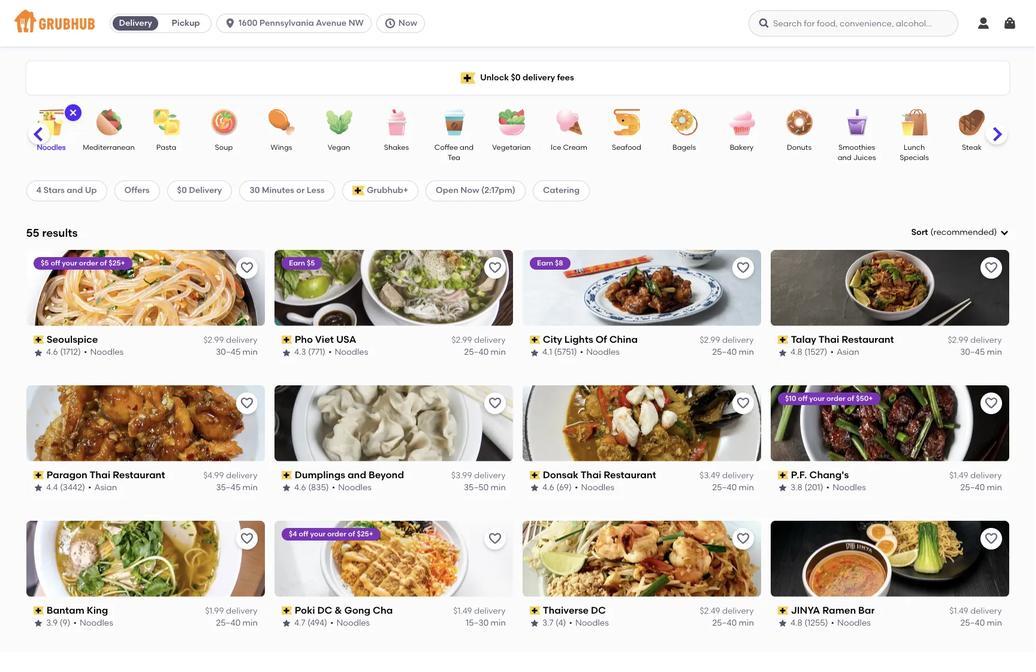 Task type: vqa. For each thing, say whether or not it's contained in the screenshot.
right the map
no



Task type: describe. For each thing, give the bounding box(es) containing it.
stars
[[43, 186, 65, 196]]

open
[[436, 186, 459, 196]]

1 vertical spatial svg image
[[1000, 228, 1010, 238]]

of for poki dc & gong cha
[[348, 530, 355, 538]]

delivery for city lights of china
[[723, 335, 754, 346]]

3.9
[[46, 619, 57, 629]]

3.8 (201)
[[791, 483, 824, 493]]

subscription pass image for talay thai restaurant
[[778, 336, 789, 344]]

catering
[[543, 186, 580, 196]]

noodles for p.f. chang's
[[833, 483, 866, 493]]

juices
[[854, 154, 877, 162]]

svg image inside the now button
[[384, 17, 396, 29]]

$4 off your order of $25+
[[289, 530, 373, 538]]

ramen
[[823, 605, 856, 616]]

poki dc & gong cha
[[295, 605, 393, 616]]

3.8
[[791, 483, 803, 493]]

city
[[543, 334, 562, 345]]

min for paragon thai restaurant
[[242, 483, 258, 493]]

star icon image for p.f. chang's
[[778, 484, 788, 493]]

4.8 (1255)
[[791, 619, 828, 629]]

• for jinya ramen bar
[[831, 619, 835, 629]]

save this restaurant image for jinya ramen bar
[[985, 532, 999, 546]]

3.9 (9)
[[46, 619, 70, 629]]

4.6 (1712)
[[46, 348, 81, 358]]

noodles for donsak thai restaurant
[[581, 483, 615, 493]]

$1.49 delivery for poki dc & gong cha
[[454, 606, 506, 617]]

restaurant for paragon thai restaurant
[[112, 469, 165, 481]]

• noodles for poki dc & gong cha
[[330, 619, 370, 629]]

$1.99 delivery
[[205, 606, 258, 617]]

delivery for seoulspice
[[226, 335, 258, 346]]

king
[[87, 605, 108, 616]]

vegan
[[328, 143, 350, 152]]

lunch specials
[[900, 143, 930, 162]]

pho viet usa logo image
[[274, 250, 513, 326]]

bantam king
[[46, 605, 108, 616]]

4.6 (835)
[[294, 483, 329, 493]]

30 minutes or less
[[250, 186, 325, 196]]

$2.49 delivery
[[700, 606, 754, 617]]

ice cream image
[[549, 109, 591, 136]]

4.6 for donsak thai restaurant
[[543, 483, 554, 493]]

2 $5 from the left
[[307, 259, 315, 267]]

results
[[42, 226, 78, 240]]

paragon
[[46, 469, 87, 481]]

$8
[[555, 259, 563, 267]]

off for poki dc & gong cha
[[299, 530, 308, 538]]

$4
[[289, 530, 297, 538]]

delivery for poki dc & gong cha
[[474, 606, 506, 617]]

paragon thai restaurant logo image
[[26, 386, 265, 462]]

main navigation navigation
[[0, 0, 1036, 47]]

beyond
[[369, 469, 404, 481]]

1600
[[239, 18, 258, 28]]

• noodles for thaiverse dc
[[569, 619, 609, 629]]

bakery
[[730, 143, 754, 152]]

save this restaurant image for paragon thai restaurant
[[240, 396, 254, 411]]

shakes image
[[376, 109, 418, 136]]

minutes
[[262, 186, 294, 196]]

mediterranean image
[[88, 109, 130, 136]]

vegetarian
[[493, 143, 531, 152]]

jinya ramen bar logo image
[[771, 521, 1010, 597]]

donuts
[[788, 143, 812, 152]]

noodles for seoulspice
[[90, 348, 123, 358]]

pickup
[[172, 18, 200, 28]]

noodles for pho viet usa
[[335, 348, 368, 358]]

delivery for talay thai restaurant
[[971, 335, 1003, 346]]

35–45 min
[[216, 483, 258, 493]]

25–40 for thaiverse dc
[[713, 619, 737, 629]]

p.f.
[[791, 469, 807, 481]]

gong
[[344, 605, 370, 616]]

(
[[931, 227, 934, 238]]

15–30 min
[[466, 619, 506, 629]]

0 horizontal spatial $0
[[177, 186, 187, 196]]

off for p.f. chang's
[[798, 395, 808, 403]]

$2.99 for pho
[[452, 335, 472, 346]]

bar
[[859, 605, 875, 616]]

donsak thai restaurant  logo image
[[523, 386, 762, 462]]

)
[[995, 227, 998, 238]]

earn for pho viet usa
[[289, 259, 305, 267]]

steak image
[[952, 109, 994, 136]]

(771)
[[308, 348, 325, 358]]

$1.49 for p.f. chang's
[[950, 471, 969, 481]]

paragon thai restaurant
[[46, 469, 165, 481]]

and left the up
[[67, 186, 83, 196]]

talay thai restaurant logo image
[[771, 250, 1010, 326]]

earn for city lights of china
[[537, 259, 553, 267]]

coffee and tea
[[435, 143, 474, 162]]

star icon image for thaiverse dc
[[530, 619, 540, 629]]

30–45 min for talay thai restaurant
[[961, 348, 1003, 358]]

$2.99 delivery for pho
[[452, 335, 506, 346]]

vegetarian image
[[491, 109, 533, 136]]

4.8 for jinya ramen bar
[[791, 619, 803, 629]]

now inside button
[[399, 18, 418, 28]]

4.1 (5751)
[[543, 348, 577, 358]]

star icon image for talay thai restaurant
[[778, 348, 788, 358]]

seafood image
[[606, 109, 648, 136]]

dumplings and beyond
[[295, 469, 404, 481]]

grubhub+
[[367, 186, 409, 196]]

delivery for p.f. chang's
[[971, 471, 1003, 481]]

55
[[26, 226, 39, 240]]

up
[[85, 186, 97, 196]]

$1.49 for poki dc & gong cha
[[454, 606, 472, 617]]

seoulspice logo image
[[26, 250, 265, 326]]

25–40 for bantam king
[[216, 619, 240, 629]]

of for p.f. chang's
[[848, 395, 855, 403]]

$4.99 delivery
[[203, 471, 258, 481]]

• for p.f. chang's
[[827, 483, 830, 493]]

save this restaurant image for thaiverse dc
[[736, 532, 751, 546]]

(4)
[[556, 619, 566, 629]]

wings image
[[261, 109, 303, 136]]

and for coffee and tea
[[460, 143, 474, 152]]

bantam king logo image
[[26, 521, 265, 597]]

star icon image for seoulspice
[[33, 348, 43, 358]]

30–45 for talay thai restaurant
[[961, 348, 985, 358]]

$1.49 delivery for p.f. chang's
[[950, 471, 1003, 481]]

1 vertical spatial delivery
[[189, 186, 222, 196]]

4.6 for dumplings and beyond
[[294, 483, 306, 493]]

earn $8
[[537, 259, 563, 267]]

your for poki dc & gong cha
[[310, 530, 326, 538]]

seafood
[[612, 143, 642, 152]]

4 stars and up
[[36, 186, 97, 196]]

subscription pass image for poki dc & gong cha
[[282, 607, 292, 615]]

$2.99 delivery for city
[[700, 335, 754, 346]]

coffee and tea image
[[433, 109, 475, 136]]

noodles for dumplings and beyond
[[338, 483, 372, 493]]

(5751)
[[554, 348, 577, 358]]

subscription pass image for bantam king
[[33, 607, 44, 615]]

• noodles for city lights of china
[[580, 348, 620, 358]]

30–45 min for seoulspice
[[216, 348, 258, 358]]

• noodles for pho viet usa
[[328, 348, 368, 358]]

delivery inside button
[[119, 18, 152, 28]]

ice
[[551, 143, 562, 152]]

min for city lights of china
[[739, 348, 754, 358]]

subscription pass image for dumplings and beyond
[[282, 471, 292, 480]]

3.7 (4)
[[543, 619, 566, 629]]

• noodles for bantam king
[[73, 619, 113, 629]]

and for dumplings and beyond
[[348, 469, 366, 481]]

$3.49 delivery
[[700, 471, 754, 481]]

1600 pennsylvania avenue nw
[[239, 18, 364, 28]]

p.f. chang's
[[791, 469, 849, 481]]

city lights of china
[[543, 334, 638, 345]]

thaiverse dc
[[543, 605, 606, 616]]

offers
[[125, 186, 150, 196]]

save this restaurant image for donsak thai restaurant
[[736, 396, 751, 411]]

grubhub plus flag logo image for grubhub+
[[353, 186, 365, 196]]

(2:17pm)
[[482, 186, 516, 196]]

25–40 for p.f. chang's
[[961, 483, 985, 493]]

unlock
[[481, 72, 509, 83]]

15–30
[[466, 619, 489, 629]]

sort ( recommended )
[[912, 227, 998, 238]]

your for p.f. chang's
[[810, 395, 825, 403]]

1 $2.99 delivery from the left
[[204, 335, 258, 346]]

noodles for jinya ramen bar
[[838, 619, 871, 629]]

4.8 for talay thai restaurant
[[791, 348, 803, 358]]

4.4 (3442)
[[46, 483, 85, 493]]

(1255)
[[805, 619, 828, 629]]

• noodles for dumplings and beyond
[[332, 483, 372, 493]]

smoothies and juices image
[[836, 109, 878, 136]]

subscription pass image for paragon thai restaurant
[[33, 471, 44, 480]]

$2.99 delivery for talay
[[949, 335, 1003, 346]]

nw
[[349, 18, 364, 28]]

(69)
[[556, 483, 572, 493]]

bagels
[[673, 143, 696, 152]]

noodles down noodles image
[[37, 143, 66, 152]]

ice cream
[[551, 143, 588, 152]]

soup
[[215, 143, 233, 152]]

thai for talay
[[819, 334, 840, 345]]

noodles for bantam king
[[79, 619, 113, 629]]



Task type: locate. For each thing, give the bounding box(es) containing it.
1 $2.99 from the left
[[204, 335, 224, 346]]

• asian for talay
[[831, 348, 860, 358]]

4.3 (771)
[[294, 348, 325, 358]]

bagels image
[[664, 109, 706, 136]]

• for pho viet usa
[[328, 348, 332, 358]]

and inside 'coffee and tea'
[[460, 143, 474, 152]]

subscription pass image for donsak thai restaurant
[[530, 471, 541, 480]]

delivery down soup
[[189, 186, 222, 196]]

lunch
[[904, 143, 926, 152]]

dc left &
[[317, 605, 332, 616]]

• for bantam king
[[73, 619, 76, 629]]

Search for food, convenience, alcohol... search field
[[749, 10, 959, 37]]

4.1
[[543, 348, 552, 358]]

$2.99 delivery
[[204, 335, 258, 346], [452, 335, 506, 346], [700, 335, 754, 346], [949, 335, 1003, 346]]

talay thai restaurant
[[791, 334, 895, 345]]

0 horizontal spatial now
[[399, 18, 418, 28]]

2 $2.99 from the left
[[452, 335, 472, 346]]

star icon image for jinya ramen bar
[[778, 619, 788, 629]]

• asian down paragon thai restaurant
[[88, 483, 117, 493]]

none field containing sort
[[912, 227, 1010, 239]]

off right $10
[[798, 395, 808, 403]]

$2.99 for talay
[[949, 335, 969, 346]]

order for p.f. chang's
[[827, 395, 846, 403]]

noodles down king
[[79, 619, 113, 629]]

1 vertical spatial $0
[[177, 186, 187, 196]]

star icon image left 4.8 (1255) at right bottom
[[778, 619, 788, 629]]

(9)
[[59, 619, 70, 629]]

0 vertical spatial 4.8
[[791, 348, 803, 358]]

1 vertical spatial of
[[848, 395, 855, 403]]

delivery for thaiverse dc
[[723, 606, 754, 617]]

star icon image left 4.6 (835)
[[282, 484, 291, 493]]

1 30–45 min from the left
[[216, 348, 258, 358]]

0 horizontal spatial grubhub plus flag logo image
[[353, 186, 365, 196]]

0 horizontal spatial of
[[100, 259, 107, 267]]

star icon image left 4.6 (69)
[[530, 484, 540, 493]]

delivery button
[[110, 14, 161, 33]]

• asian
[[831, 348, 860, 358], [88, 483, 117, 493]]

delivery for jinya ramen bar
[[971, 606, 1003, 617]]

order for poki dc & gong cha
[[327, 530, 346, 538]]

pickup button
[[161, 14, 211, 33]]

min for poki dc & gong cha
[[491, 619, 506, 629]]

star icon image left "4.4"
[[33, 484, 43, 493]]

0 horizontal spatial earn
[[289, 259, 305, 267]]

smoothies and juices
[[838, 143, 877, 162]]

0 vertical spatial delivery
[[119, 18, 152, 28]]

viet
[[315, 334, 334, 345]]

2 vertical spatial order
[[327, 530, 346, 538]]

restaurant for talay thai restaurant
[[842, 334, 895, 345]]

delivery for donsak thai restaurant
[[723, 471, 754, 481]]

subscription pass image
[[33, 336, 44, 344], [530, 336, 541, 344], [778, 336, 789, 344], [33, 471, 44, 480], [530, 471, 541, 480], [778, 607, 789, 615]]

None field
[[912, 227, 1010, 239]]

25–40 for pho viet usa
[[464, 348, 489, 358]]

restaurant down donsak thai restaurant  logo
[[604, 469, 657, 481]]

4.6 (69)
[[543, 483, 572, 493]]

$4.99
[[203, 471, 224, 481]]

• noodles for seoulspice
[[84, 348, 123, 358]]

save this restaurant image
[[240, 261, 254, 275], [488, 261, 502, 275], [736, 261, 751, 275], [985, 261, 999, 275], [488, 396, 502, 411], [985, 396, 999, 411], [240, 532, 254, 546], [488, 532, 502, 546]]

noodles image
[[30, 109, 72, 136]]

• noodles for p.f. chang's
[[827, 483, 866, 493]]

thai up (1527)
[[819, 334, 840, 345]]

1 horizontal spatial $0
[[511, 72, 521, 83]]

$2.99 for city
[[700, 335, 721, 346]]

coffee
[[435, 143, 458, 152]]

1 dc from the left
[[317, 605, 332, 616]]

• for city lights of china
[[580, 348, 583, 358]]

of
[[100, 259, 107, 267], [848, 395, 855, 403], [348, 530, 355, 538]]

0 horizontal spatial order
[[79, 259, 98, 267]]

2 30–45 min from the left
[[961, 348, 1003, 358]]

dumplings and beyond logo image
[[274, 386, 513, 462]]

30–45 for seoulspice
[[216, 348, 240, 358]]

your right $4
[[310, 530, 326, 538]]

$1.99
[[205, 606, 224, 617]]

seoulspice
[[46, 334, 98, 345]]

subscription pass image for pho viet usa
[[282, 336, 292, 344]]

star icon image left 3.8
[[778, 484, 788, 493]]

4.8 down talay
[[791, 348, 803, 358]]

• right (1712)
[[84, 348, 87, 358]]

donsak thai restaurant
[[543, 469, 657, 481]]

subscription pass image for jinya ramen bar
[[778, 607, 789, 615]]

• for donsak thai restaurant
[[575, 483, 578, 493]]

min for bantam king
[[242, 619, 258, 629]]

4.7 (494)
[[294, 619, 327, 629]]

• right (494) on the left
[[330, 619, 333, 629]]

25–40 min for city lights of china
[[713, 348, 754, 358]]

4.8 (1527)
[[791, 348, 828, 358]]

0 horizontal spatial restaurant
[[112, 469, 165, 481]]

• noodles down poki dc & gong cha
[[330, 619, 370, 629]]

1 horizontal spatial order
[[327, 530, 346, 538]]

0 horizontal spatial 4.6
[[46, 348, 58, 358]]

0 vertical spatial grubhub plus flag logo image
[[461, 72, 476, 84]]

• right (4)
[[569, 619, 573, 629]]

35–50 min
[[464, 483, 506, 493]]

noodles down thaiverse dc
[[576, 619, 609, 629]]

$5
[[40, 259, 49, 267], [307, 259, 315, 267]]

thai right paragon
[[89, 469, 110, 481]]

4.8 down jinya
[[791, 619, 803, 629]]

(3442)
[[60, 483, 85, 493]]

min for thaiverse dc
[[739, 619, 754, 629]]

recommended
[[934, 227, 995, 238]]

subscription pass image left the donsak
[[530, 471, 541, 480]]

subscription pass image left city
[[530, 336, 541, 344]]

$10 off your order of $50+
[[786, 395, 873, 403]]

• asian down talay thai restaurant
[[831, 348, 860, 358]]

2 horizontal spatial order
[[827, 395, 846, 403]]

and down smoothies
[[838, 154, 852, 162]]

thaiverse dc logo image
[[523, 521, 762, 597]]

35–45
[[216, 483, 240, 493]]

0 horizontal spatial $5
[[40, 259, 49, 267]]

1 horizontal spatial svg image
[[1000, 228, 1010, 238]]

star icon image left 4.6 (1712)
[[33, 348, 43, 358]]

4.6 left (69)
[[543, 483, 554, 493]]

0 horizontal spatial 30–45
[[216, 348, 240, 358]]

0 vertical spatial • asian
[[831, 348, 860, 358]]

1 horizontal spatial • asian
[[831, 348, 860, 358]]

1 horizontal spatial $25+
[[357, 530, 373, 538]]

delivery for paragon thai restaurant
[[226, 471, 258, 481]]

1 vertical spatial now
[[461, 186, 480, 196]]

4.6 left (1712)
[[46, 348, 58, 358]]

2 vertical spatial off
[[299, 530, 308, 538]]

1 vertical spatial grubhub plus flag logo image
[[353, 186, 365, 196]]

4 $2.99 from the left
[[949, 335, 969, 346]]

and for smoothies and juices
[[838, 154, 852, 162]]

shakes
[[384, 143, 409, 152]]

star icon image for bantam king
[[33, 619, 43, 629]]

1 horizontal spatial asian
[[837, 348, 860, 358]]

1 vertical spatial asian
[[94, 483, 117, 493]]

jinya
[[791, 605, 821, 616]]

restaurant down paragon thai restaurant logo
[[112, 469, 165, 481]]

35–50
[[464, 483, 489, 493]]

25–40 min
[[464, 348, 506, 358], [713, 348, 754, 358], [713, 483, 754, 493], [961, 483, 1003, 493], [216, 619, 258, 629], [713, 619, 754, 629], [961, 619, 1003, 629]]

4.6
[[46, 348, 58, 358], [294, 483, 306, 493], [543, 483, 554, 493]]

subscription pass image left paragon
[[33, 471, 44, 480]]

thai right the donsak
[[581, 469, 602, 481]]

your down results
[[62, 259, 77, 267]]

subscription pass image for thaiverse dc
[[530, 607, 541, 615]]

(201)
[[805, 483, 824, 493]]

• for paragon thai restaurant
[[88, 483, 91, 493]]

subscription pass image for p.f. chang's
[[778, 471, 789, 480]]

pho viet usa
[[295, 334, 356, 345]]

•
[[84, 348, 87, 358], [328, 348, 332, 358], [580, 348, 583, 358], [831, 348, 834, 358], [88, 483, 91, 493], [332, 483, 335, 493], [575, 483, 578, 493], [827, 483, 830, 493], [73, 619, 76, 629], [330, 619, 333, 629], [569, 619, 573, 629], [831, 619, 835, 629]]

0 horizontal spatial svg image
[[224, 17, 236, 29]]

of
[[596, 334, 607, 345]]

3 $2.99 delivery from the left
[[700, 335, 754, 346]]

2 4.8 from the top
[[791, 619, 803, 629]]

restaurant down talay thai restaurant logo
[[842, 334, 895, 345]]

1 vertical spatial your
[[810, 395, 825, 403]]

2 horizontal spatial of
[[848, 395, 855, 403]]

0 horizontal spatial your
[[62, 259, 77, 267]]

0 vertical spatial your
[[62, 259, 77, 267]]

2 vertical spatial your
[[310, 530, 326, 538]]

1 horizontal spatial your
[[310, 530, 326, 538]]

noodles for city lights of china
[[586, 348, 620, 358]]

off down 55 results
[[50, 259, 60, 267]]

pho
[[295, 334, 313, 345]]

0 horizontal spatial $25+
[[108, 259, 125, 267]]

• for talay thai restaurant
[[831, 348, 834, 358]]

delivery left pickup
[[119, 18, 152, 28]]

grubhub plus flag logo image for unlock $0 delivery fees
[[461, 72, 476, 84]]

0 horizontal spatial asian
[[94, 483, 117, 493]]

1 4.8 from the top
[[791, 348, 803, 358]]

min for seoulspice
[[242, 348, 258, 358]]

$0 right offers at the left top of page
[[177, 186, 187, 196]]

subscription pass image left bantam at the left
[[33, 607, 44, 615]]

• noodles down thaiverse dc
[[569, 619, 609, 629]]

(1527)
[[805, 348, 828, 358]]

noodles down chang's
[[833, 483, 866, 493]]

4.4
[[46, 483, 58, 493]]

(494)
[[307, 619, 327, 629]]

grubhub plus flag logo image left unlock
[[461, 72, 476, 84]]

• noodles down ramen on the bottom
[[831, 619, 871, 629]]

grubhub plus flag logo image left 'grubhub+'
[[353, 186, 365, 196]]

mediterranean
[[83, 143, 135, 152]]

• noodles down donsak thai restaurant
[[575, 483, 615, 493]]

• down chang's
[[827, 483, 830, 493]]

0 vertical spatial of
[[100, 259, 107, 267]]

2 dc from the left
[[591, 605, 606, 616]]

soup image
[[203, 109, 245, 136]]

lunch specials image
[[894, 109, 936, 136]]

$1.49
[[950, 471, 969, 481], [454, 606, 472, 617], [950, 606, 969, 617]]

star icon image left "4.7"
[[282, 619, 291, 629]]

2 horizontal spatial your
[[810, 395, 825, 403]]

talay
[[791, 334, 817, 345]]

2 horizontal spatial off
[[798, 395, 808, 403]]

min for talay thai restaurant
[[987, 348, 1003, 358]]

order for seoulspice
[[79, 259, 98, 267]]

• for thaiverse dc
[[569, 619, 573, 629]]

bakery image
[[721, 109, 763, 136]]

2 earn from the left
[[537, 259, 553, 267]]

1 horizontal spatial restaurant
[[604, 469, 657, 481]]

$1.49 for jinya ramen bar
[[950, 606, 969, 617]]

subscription pass image left dumplings at the left
[[282, 471, 292, 480]]

• right (9)
[[73, 619, 76, 629]]

noodles
[[37, 143, 66, 152], [90, 348, 123, 358], [335, 348, 368, 358], [586, 348, 620, 358], [338, 483, 372, 493], [581, 483, 615, 493], [833, 483, 866, 493], [79, 619, 113, 629], [336, 619, 370, 629], [576, 619, 609, 629], [838, 619, 871, 629]]

asian down talay thai restaurant
[[837, 348, 860, 358]]

asian
[[837, 348, 860, 358], [94, 483, 117, 493]]

0 vertical spatial $25+
[[108, 259, 125, 267]]

subscription pass image left jinya
[[778, 607, 789, 615]]

4.3
[[294, 348, 306, 358]]

thai for paragon
[[89, 469, 110, 481]]

1 $5 from the left
[[40, 259, 49, 267]]

star icon image for pho viet usa
[[282, 348, 291, 358]]

4.8
[[791, 348, 803, 358], [791, 619, 803, 629]]

25–40 min for p.f. chang's
[[961, 483, 1003, 493]]

• for poki dc & gong cha
[[330, 619, 333, 629]]

0 horizontal spatial • asian
[[88, 483, 117, 493]]

thai for donsak
[[581, 469, 602, 481]]

and left beyond
[[348, 469, 366, 481]]

2 horizontal spatial thai
[[819, 334, 840, 345]]

dc for thaiverse
[[591, 605, 606, 616]]

off right $4
[[299, 530, 308, 538]]

2 vertical spatial of
[[348, 530, 355, 538]]

bantam
[[46, 605, 84, 616]]

order
[[79, 259, 98, 267], [827, 395, 846, 403], [327, 530, 346, 538]]

restaurant for donsak thai restaurant
[[604, 469, 657, 481]]

min for jinya ramen bar
[[987, 619, 1003, 629]]

• noodles right (1712)
[[84, 348, 123, 358]]

star icon image left 4.3
[[282, 348, 291, 358]]

$1.49 delivery for jinya ramen bar
[[950, 606, 1003, 617]]

0 vertical spatial order
[[79, 259, 98, 267]]

svg image
[[977, 16, 992, 31], [1004, 16, 1018, 31], [384, 17, 396, 29], [759, 17, 771, 29], [68, 108, 78, 118]]

25–40 min for donsak thai restaurant
[[713, 483, 754, 493]]

cha
[[373, 605, 393, 616]]

• noodles down of
[[580, 348, 620, 358]]

25–40 min for bantam king
[[216, 619, 258, 629]]

1 horizontal spatial 30–45 min
[[961, 348, 1003, 358]]

or
[[297, 186, 305, 196]]

min for p.f. chang's
[[987, 483, 1003, 493]]

$50+
[[856, 395, 873, 403]]

noodles for thaiverse dc
[[576, 619, 609, 629]]

save this restaurant image
[[240, 396, 254, 411], [736, 396, 751, 411], [736, 532, 751, 546], [985, 532, 999, 546]]

• right (771) on the left bottom of the page
[[328, 348, 332, 358]]

$0
[[511, 72, 521, 83], [177, 186, 187, 196]]

donsak
[[543, 469, 579, 481]]

25–40 min for thaiverse dc
[[713, 619, 754, 629]]

min for donsak thai restaurant
[[739, 483, 754, 493]]

pasta
[[156, 143, 176, 152]]

2 30–45 from the left
[[961, 348, 985, 358]]

noodles down dumplings and beyond
[[338, 483, 372, 493]]

2 horizontal spatial 4.6
[[543, 483, 554, 493]]

subscription pass image left seoulspice
[[33, 336, 44, 344]]

0 horizontal spatial thai
[[89, 469, 110, 481]]

0 horizontal spatial 30–45 min
[[216, 348, 258, 358]]

• asian for paragon
[[88, 483, 117, 493]]

0 vertical spatial svg image
[[224, 17, 236, 29]]

dc right thaiverse
[[591, 605, 606, 616]]

earn
[[289, 259, 305, 267], [537, 259, 553, 267]]

off
[[50, 259, 60, 267], [798, 395, 808, 403], [299, 530, 308, 538]]

svg image right ')'
[[1000, 228, 1010, 238]]

star icon image left 3.7
[[530, 619, 540, 629]]

• right (835)
[[332, 483, 335, 493]]

• down jinya ramen bar
[[831, 619, 835, 629]]

55 results
[[26, 226, 78, 240]]

1 horizontal spatial grubhub plus flag logo image
[[461, 72, 476, 84]]

and up tea
[[460, 143, 474, 152]]

(1712)
[[60, 348, 81, 358]]

poki dc & gong cha logo image
[[274, 521, 513, 597]]

restaurant
[[842, 334, 895, 345], [112, 469, 165, 481], [604, 469, 657, 481]]

noodles down gong
[[336, 619, 370, 629]]

now
[[399, 18, 418, 28], [461, 186, 480, 196]]

• right (69)
[[575, 483, 578, 493]]

star icon image for dumplings and beyond
[[282, 484, 291, 493]]

svg image inside 1600 pennsylvania avenue nw button
[[224, 17, 236, 29]]

1 horizontal spatial $5
[[307, 259, 315, 267]]

1 horizontal spatial dc
[[591, 605, 606, 616]]

$1.49 delivery
[[950, 471, 1003, 481], [454, 606, 506, 617], [950, 606, 1003, 617]]

your right $10
[[810, 395, 825, 403]]

$0 delivery
[[177, 186, 222, 196]]

0 vertical spatial off
[[50, 259, 60, 267]]

1 vertical spatial order
[[827, 395, 846, 403]]

1 horizontal spatial now
[[461, 186, 480, 196]]

• down lights
[[580, 348, 583, 358]]

delivery for pho viet usa
[[474, 335, 506, 346]]

• noodles down dumplings and beyond
[[332, 483, 372, 493]]

save this restaurant button
[[236, 257, 258, 279], [484, 257, 506, 279], [733, 257, 754, 279], [981, 257, 1003, 279], [236, 393, 258, 414], [484, 393, 506, 414], [733, 393, 754, 414], [981, 393, 1003, 414], [236, 528, 258, 550], [484, 528, 506, 550], [733, 528, 754, 550], [981, 528, 1003, 550]]

1 horizontal spatial of
[[348, 530, 355, 538]]

pennsylvania
[[260, 18, 314, 28]]

1 vertical spatial $25+
[[357, 530, 373, 538]]

noodles down bar
[[838, 619, 871, 629]]

1 horizontal spatial delivery
[[189, 186, 222, 196]]

noodles down donsak thai restaurant
[[581, 483, 615, 493]]

1 vertical spatial 4.8
[[791, 619, 803, 629]]

delivery
[[523, 72, 556, 83], [226, 335, 258, 346], [474, 335, 506, 346], [723, 335, 754, 346], [971, 335, 1003, 346], [226, 471, 258, 481], [474, 471, 506, 481], [723, 471, 754, 481], [971, 471, 1003, 481], [226, 606, 258, 617], [474, 606, 506, 617], [723, 606, 754, 617], [971, 606, 1003, 617]]

grubhub plus flag logo image
[[461, 72, 476, 84], [353, 186, 365, 196]]

svg image
[[224, 17, 236, 29], [1000, 228, 1010, 238]]

star icon image for paragon thai restaurant
[[33, 484, 43, 493]]

noodles down usa
[[335, 348, 368, 358]]

$3.49
[[700, 471, 721, 481]]

• noodles down king
[[73, 619, 113, 629]]

1 horizontal spatial 30–45
[[961, 348, 985, 358]]

$10
[[786, 395, 797, 403]]

1 vertical spatial • asian
[[88, 483, 117, 493]]

25–40 min for jinya ramen bar
[[961, 619, 1003, 629]]

poki
[[295, 605, 315, 616]]

subscription pass image left talay
[[778, 336, 789, 344]]

lights
[[565, 334, 593, 345]]

star icon image left 4.1
[[530, 348, 540, 358]]

subscription pass image left pho
[[282, 336, 292, 344]]

1 30–45 from the left
[[216, 348, 240, 358]]

0 horizontal spatial dc
[[317, 605, 332, 616]]

min for dumplings and beyond
[[491, 483, 506, 493]]

avenue
[[316, 18, 347, 28]]

and inside smoothies and juices
[[838, 154, 852, 162]]

• noodles down chang's
[[827, 483, 866, 493]]

1 earn from the left
[[289, 259, 305, 267]]

1 horizontal spatial 4.6
[[294, 483, 306, 493]]

now button
[[377, 14, 430, 33]]

4.6 left (835)
[[294, 483, 306, 493]]

0 horizontal spatial delivery
[[119, 18, 152, 28]]

min for pho viet usa
[[491, 348, 506, 358]]

2 $2.99 delivery from the left
[[452, 335, 506, 346]]

dumplings
[[295, 469, 345, 481]]

1 horizontal spatial off
[[299, 530, 308, 538]]

subscription pass image left p.f.
[[778, 471, 789, 480]]

asian for paragon
[[94, 483, 117, 493]]

0 vertical spatial asian
[[837, 348, 860, 358]]

0 horizontal spatial off
[[50, 259, 60, 267]]

noodles down of
[[586, 348, 620, 358]]

now right open
[[461, 186, 480, 196]]

asian for talay
[[837, 348, 860, 358]]

• right (3442) at bottom left
[[88, 483, 91, 493]]

2 horizontal spatial restaurant
[[842, 334, 895, 345]]

• noodles down usa
[[328, 348, 368, 358]]

$25+ for poki dc & gong cha
[[357, 530, 373, 538]]

0 vertical spatial now
[[399, 18, 418, 28]]

4 $2.99 delivery from the left
[[949, 335, 1003, 346]]

subscription pass image
[[282, 336, 292, 344], [282, 471, 292, 480], [778, 471, 789, 480], [33, 607, 44, 615], [282, 607, 292, 615], [530, 607, 541, 615]]

vegan image
[[318, 109, 360, 136]]

subscription pass image left the poki
[[282, 607, 292, 615]]

usa
[[336, 334, 356, 345]]

3 $2.99 from the left
[[700, 335, 721, 346]]

&
[[335, 605, 342, 616]]

subscription pass image left thaiverse
[[530, 607, 541, 615]]

1 horizontal spatial earn
[[537, 259, 553, 267]]

• noodles for jinya ramen bar
[[831, 619, 871, 629]]

• right (1527)
[[831, 348, 834, 358]]

city lights of china logo image
[[523, 250, 762, 326]]

1 vertical spatial off
[[798, 395, 808, 403]]

star icon image
[[33, 348, 43, 358], [282, 348, 291, 358], [530, 348, 540, 358], [778, 348, 788, 358], [33, 484, 43, 493], [282, 484, 291, 493], [530, 484, 540, 493], [778, 484, 788, 493], [33, 619, 43, 629], [282, 619, 291, 629], [530, 619, 540, 629], [778, 619, 788, 629]]

$0 right unlock
[[511, 72, 521, 83]]

asian down paragon thai restaurant
[[94, 483, 117, 493]]

donuts image
[[779, 109, 821, 136]]

less
[[307, 186, 325, 196]]

1 horizontal spatial thai
[[581, 469, 602, 481]]

0 vertical spatial $0
[[511, 72, 521, 83]]

star icon image left 3.9
[[33, 619, 43, 629]]

now right nw
[[399, 18, 418, 28]]

p.f. chang's  logo image
[[771, 386, 1010, 462]]

noodles right (1712)
[[90, 348, 123, 358]]

pasta image
[[145, 109, 187, 136]]

star icon image left 4.8 (1527) on the bottom of the page
[[778, 348, 788, 358]]

svg image left 1600
[[224, 17, 236, 29]]

delivery for bantam king
[[226, 606, 258, 617]]

$3.99 delivery
[[452, 471, 506, 481]]



